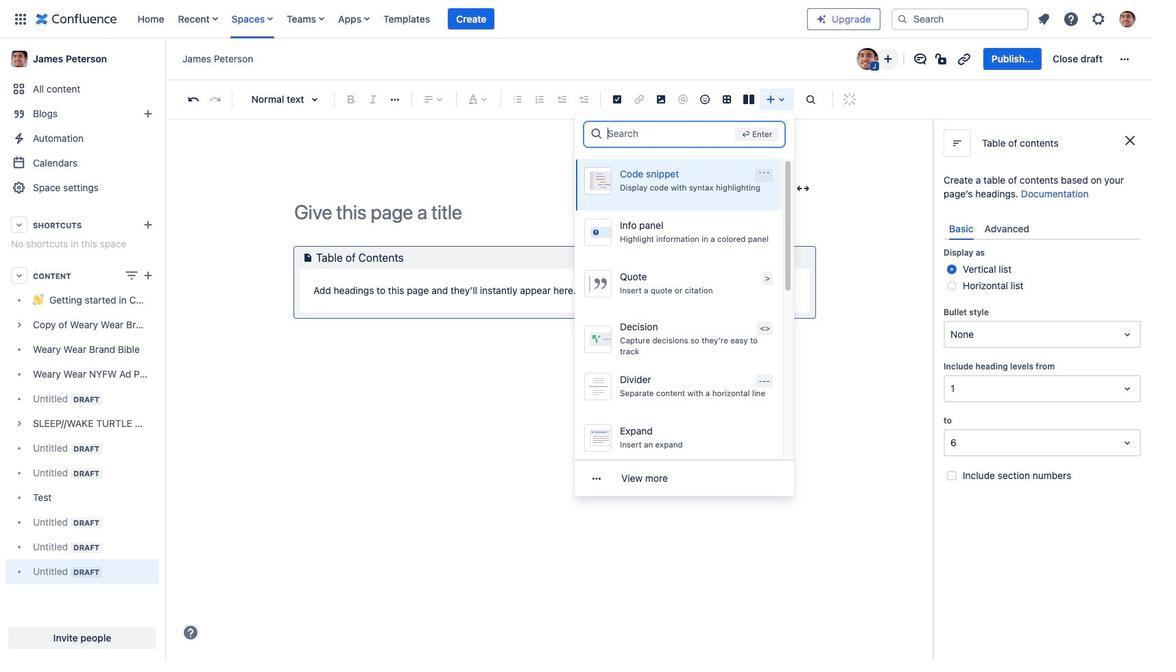 Task type: locate. For each thing, give the bounding box(es) containing it.
text formatting group
[[340, 88, 406, 110]]

0 vertical spatial open image
[[1119, 327, 1136, 343]]

table ⇧⌥t image
[[719, 91, 735, 108]]

tab list
[[944, 217, 1141, 240]]

None search field
[[891, 8, 1029, 30]]

confluence image
[[36, 11, 117, 27], [36, 11, 117, 27]]

banner
[[0, 0, 1152, 38]]

Main content area, start typing to enter text. text field
[[294, 247, 815, 345]]

comment icon image
[[912, 51, 928, 67]]

1 horizontal spatial list
[[1031, 7, 1144, 31]]

add image, video, or file image
[[653, 91, 669, 108]]

more formatting image
[[387, 91, 403, 108]]

change view image
[[123, 267, 140, 284]]

outdent ⇧tab image
[[553, 91, 570, 108]]

list for appswitcher icon
[[131, 0, 807, 38]]

2 open image from the top
[[1119, 435, 1136, 451]]

more image
[[1116, 51, 1133, 67]]

1 open image from the top
[[1119, 327, 1136, 343]]

copy link image
[[956, 51, 972, 67]]

open image up open image
[[1119, 327, 1136, 343]]

group
[[983, 48, 1111, 70]]

space element
[[0, 38, 165, 660]]

mention @ image
[[675, 91, 691, 108]]

open image down open image
[[1119, 435, 1136, 451]]

list item
[[448, 8, 495, 30]]

1 vertical spatial open image
[[1119, 435, 1136, 451]]

None radio
[[947, 265, 957, 274], [947, 281, 957, 291], [947, 265, 957, 274], [947, 281, 957, 291]]

indent tab image
[[575, 91, 592, 108]]

open image
[[1119, 327, 1136, 343], [1119, 435, 1136, 451]]

premium image
[[816, 13, 827, 24]]

option group
[[944, 261, 1141, 294]]

notification icon image
[[1035, 11, 1052, 27]]

list
[[131, 0, 807, 38], [1031, 7, 1144, 31]]

search image
[[897, 13, 908, 24]]

add shortcut image
[[140, 217, 156, 233]]

0 horizontal spatial list
[[131, 0, 807, 38]]

undo ⌘z image
[[185, 91, 202, 108]]

find and replace image
[[802, 91, 819, 108]]

tree
[[5, 288, 159, 584]]

settings icon image
[[1090, 11, 1107, 27]]

emoji : image
[[697, 91, 713, 108]]

table of contents image
[[300, 250, 316, 266]]

appswitcher icon image
[[12, 11, 29, 27]]



Task type: vqa. For each thing, say whether or not it's contained in the screenshot.
first When an issue is transitioned → then automatically assign link from the top's When an issue is transitioned → then automatically assign
no



Task type: describe. For each thing, give the bounding box(es) containing it.
list item inside global "element"
[[448, 8, 495, 30]]

bold ⌘b image
[[343, 91, 359, 108]]

Search field
[[891, 8, 1029, 30]]

help image
[[182, 625, 199, 641]]

make page full-width image
[[795, 180, 811, 197]]

action item [] image
[[609, 91, 625, 108]]

your profile and preferences image
[[1119, 11, 1136, 27]]

search field
[[608, 121, 730, 146]]

numbered list ⌘⇧7 image
[[531, 91, 548, 108]]

italic ⌘i image
[[365, 91, 381, 108]]

redo ⌘⇧z image
[[207, 91, 224, 108]]

Give this page a title text field
[[294, 201, 815, 224]]

create a blog image
[[140, 106, 156, 122]]

global element
[[8, 0, 807, 38]]

tree inside space element
[[5, 288, 159, 584]]

no restrictions image
[[934, 51, 950, 67]]

collapse sidebar image
[[149, 45, 180, 73]]

bullet list ⌘⇧8 image
[[510, 91, 526, 108]]

advanced search image
[[590, 127, 603, 141]]

help icon image
[[1063, 11, 1079, 27]]

create a page image
[[140, 267, 156, 284]]

link ⌘k image
[[631, 91, 647, 108]]

layouts image
[[741, 91, 757, 108]]

close image
[[1122, 132, 1138, 149]]

list for premium icon
[[1031, 7, 1144, 31]]

open image
[[1119, 381, 1136, 397]]

invite to edit image
[[880, 51, 896, 67]]

list formating group
[[507, 88, 595, 110]]



